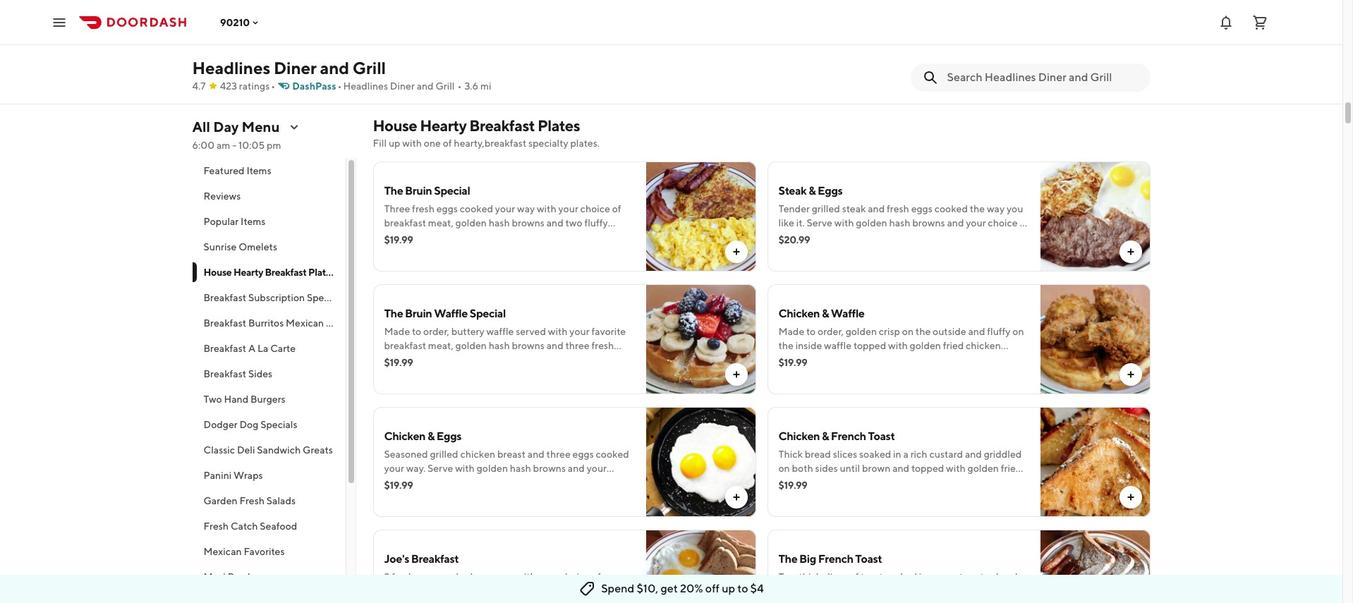 Task type: vqa. For each thing, say whether or not it's contained in the screenshot.
Meat, Egg, Cheese, Grits Bowl Breakfast Special IMAGE to the bottom
no



Task type: describe. For each thing, give the bounding box(es) containing it.
three inside the 'chicken & eggs seasoned grilled chicken breast and three eggs cooked your way. serve with golden hash browns and your choice of buttered toast.'
[[546, 449, 571, 460]]

la
[[257, 343, 268, 354]]

grilled for chicken & eggs
[[430, 449, 458, 460]]

with inside "the bruin special three fresh eggs cooked your way with your choice of breakfast meat, golden hash browns and two fluffy pancakes. add fruits to pancakes if you'd like."
[[537, 203, 556, 214]]

joe's breakfast 3 fresh  eggs cooked your way with your choice of breakfast meat, toast. serve with  golden hash browns.
[[384, 552, 623, 597]]

buttery inside 3 fresh cracked egg omelet loaded with smoked pieces of ham, fresh chopped tomatoes, bell pepper and creamy jack cheese. comes with golden hash browns and your choice of buttery toast.
[[862, 59, 895, 71]]

eggs inside steak & eggs tender grilled steak and fresh eggs cooked the way you like it. serve with golden hash browns and your choice of buttery toast.
[[911, 203, 933, 214]]

chorizo omelet image
[[646, 0, 756, 85]]

way. inside the 'chicken & eggs seasoned grilled chicken breast and three eggs cooked your way. serve with golden hash browns and your choice of buttered toast.'
[[406, 463, 426, 474]]

0 vertical spatial waffle
[[486, 326, 514, 337]]

add item to cart image for chicken & french toast
[[1125, 492, 1136, 503]]

denver omelet image
[[1040, 0, 1150, 85]]

chicken inside chicken & waffle made to order, golden crisp on the outside and fluffy on the inside waffle topped with golden fried chicken tenders. served with butter and syrup.
[[966, 340, 1001, 351]]

mexican inside three fresh cracked egg omelet with spicy, smoky mexican chorizo, jalapeños,  onion, melted cheddar and jack cheese. comes with golden crispy hash browns and your choice of buttery toast.
[[384, 31, 422, 42]]

egg for cheese.
[[851, 17, 868, 28]]

mexi bowls
[[204, 571, 255, 583]]

brown
[[862, 463, 891, 474]]

french for &
[[831, 430, 866, 443]]

omelets
[[239, 241, 277, 253]]

joe's breakfast image
[[646, 530, 756, 603]]

eggs inside the bruin waffle special made to order, buttery waffle served with your favorite breakfast meat, golden hash browns  and three fresh eggs cooked your way. add your favorite waffle toppings if you'd like.
[[384, 354, 405, 365]]

plates.
[[570, 138, 600, 149]]

thick
[[799, 571, 821, 583]]

three fresh cracked egg omelet with spicy, smoky mexican chorizo, jalapeños,  onion, melted cheddar and jack cheese. comes with golden crispy hash browns and your choice of buttery toast.
[[384, 17, 632, 71]]

catch
[[231, 521, 258, 532]]

browns inside three fresh cracked egg omelet with spicy, smoky mexican chorizo, jalapeños,  onion, melted cheddar and jack cheese. comes with golden crispy hash browns and your choice of buttery toast.
[[580, 45, 613, 56]]

choice inside 3 fresh cracked egg omelet loaded with smoked pieces of ham, fresh chopped tomatoes, bell pepper and creamy jack cheese. comes with golden hash browns and your choice of buttery toast.
[[819, 59, 849, 71]]

popular
[[204, 216, 239, 227]]

3.6
[[465, 80, 478, 92]]

& for tender
[[809, 184, 816, 198]]

with inside the big french toast two thick slices of toast soaked in a sweet custard and griddled until browned on both sides. served with three fresh eggs cooked your way, two crispy strips of baco
[[980, 586, 999, 597]]

meat, for waffle
[[428, 340, 453, 351]]

chicken & eggs seasoned grilled chicken breast and three eggs cooked your way. serve with golden hash browns and your choice of buttered toast.
[[384, 430, 629, 488]]

popular items button
[[192, 209, 345, 234]]

chicken & waffle image
[[1040, 284, 1150, 394]]

dashpass •
[[292, 80, 342, 92]]

served inside the big french toast two thick slices of toast soaked in a sweet custard and griddled until browned on both sides. served with three fresh eggs cooked your way, two crispy strips of baco
[[946, 586, 978, 597]]

choice inside steak & eggs tender grilled steak and fresh eggs cooked the way you like it. serve with golden hash browns and your choice of buttery toast.
[[988, 217, 1018, 229]]

browns inside the 'chicken & eggs seasoned grilled chicken breast and three eggs cooked your way. serve with golden hash browns and your choice of buttered toast.'
[[533, 463, 566, 474]]

panini wraps button
[[192, 463, 345, 488]]

1 vertical spatial the
[[916, 326, 931, 337]]

cooked inside the big french toast two thick slices of toast soaked in a sweet custard and griddled until browned on both sides. served with three fresh eggs cooked your way, two crispy strips of baco
[[826, 600, 860, 603]]

eggs for steak & eggs
[[818, 184, 843, 198]]

cooked inside the bruin waffle special made to order, buttery waffle served with your favorite breakfast meat, golden hash browns  and three fresh eggs cooked your way. add your favorite waffle toppings if you'd like.
[[407, 354, 441, 365]]

with inside the bruin waffle special made to order, buttery waffle served with your favorite breakfast meat, golden hash browns  and three fresh eggs cooked your way. add your favorite waffle toppings if you'd like.
[[548, 326, 568, 337]]

crisp
[[879, 326, 900, 337]]

the inside the big french toast two thick slices of toast soaked in a sweet custard and griddled until browned on both sides. served with three fresh eggs cooked your way, two crispy strips of baco
[[779, 552, 797, 566]]

fresh catch seafood
[[204, 521, 297, 532]]

sunrise omelets
[[204, 241, 277, 253]]

on right crisp
[[902, 326, 914, 337]]

mexican inside breakfast burritos mexican morning favorites button
[[286, 317, 324, 329]]

buttery inside the bruin waffle special made to order, buttery waffle served with your favorite breakfast meat, golden hash browns  and three fresh eggs cooked your way. add your favorite waffle toppings if you'd like.
[[451, 326, 484, 337]]

in inside the big french toast two thick slices of toast soaked in a sweet custard and griddled until browned on both sides. served with three fresh eggs cooked your way, two crispy strips of baco
[[919, 571, 927, 583]]

cooked inside joe's breakfast 3 fresh  eggs cooked your way with your choice of breakfast meat, toast. serve with  golden hash browns.
[[439, 571, 473, 583]]

three inside the big french toast two thick slices of toast soaked in a sweet custard and griddled until browned on both sides. served with three fresh eggs cooked your way, two crispy strips of baco
[[1001, 586, 1026, 597]]

way inside "the bruin special three fresh eggs cooked your way with your choice of breakfast meat, golden hash browns and two fluffy pancakes. add fruits to pancakes if you'd like."
[[517, 203, 535, 214]]

golden inside steak & eggs tender grilled steak and fresh eggs cooked the way you like it. serve with golden hash browns and your choice of buttery toast.
[[856, 217, 887, 229]]

all day menu
[[192, 119, 280, 135]]

chicken for chicken & waffle
[[779, 307, 820, 320]]

order, inside the bruin waffle special made to order, buttery waffle served with your favorite breakfast meat, golden hash browns  and three fresh eggs cooked your way. add your favorite waffle toppings if you'd like.
[[423, 326, 449, 337]]

notification bell image
[[1218, 14, 1235, 31]]

golden inside the 'chicken & eggs seasoned grilled chicken breast and three eggs cooked your way. serve with golden hash browns and your choice of buttered toast.'
[[477, 463, 508, 474]]

waffle inside chicken & waffle made to order, golden crisp on the outside and fluffy on the inside waffle topped with golden fried chicken tenders. served with butter and syrup.
[[824, 340, 852, 351]]

fresh inside joe's breakfast 3 fresh  eggs cooked your way with your choice of breakfast meat, toast. serve with  golden hash browns.
[[392, 571, 414, 583]]

breakfast up hand
[[204, 368, 246, 380]]

bread
[[805, 449, 831, 460]]

to inside "the bruin special three fresh eggs cooked your way with your choice of breakfast meat, golden hash browns and two fluffy pancakes. add fruits to pancakes if you'd like."
[[477, 231, 486, 243]]

sweet
[[937, 571, 963, 583]]

2 vertical spatial fresh
[[204, 521, 229, 532]]

pepper
[[945, 31, 977, 42]]

tenders. inside chicken & waffle made to order, golden crisp on the outside and fluffy on the inside waffle topped with golden fried chicken tenders. served with butter and syrup.
[[779, 354, 815, 365]]

90210
[[220, 17, 250, 28]]

diner for headlines diner and grill • 3.6 mi
[[390, 80, 415, 92]]

melted
[[538, 31, 570, 42]]

burgers
[[250, 394, 285, 405]]

golden inside "the bruin special three fresh eggs cooked your way with your choice of breakfast meat, golden hash browns and two fluffy pancakes. add fruits to pancakes if you'd like."
[[455, 217, 487, 229]]

sunrise omelets button
[[192, 234, 345, 260]]

smoky
[[575, 17, 604, 28]]

toast. inside three fresh cracked egg omelet with spicy, smoky mexican chorizo, jalapeños,  onion, melted cheddar and jack cheese. comes with golden crispy hash browns and your choice of buttery toast.
[[484, 59, 509, 71]]

chicken for chicken & eggs
[[384, 430, 426, 443]]

$10,
[[637, 582, 658, 595]]

greats
[[303, 444, 333, 456]]

spicy,
[[548, 17, 573, 28]]

cooked inside "the bruin special three fresh eggs cooked your way with your choice of breakfast meat, golden hash browns and two fluffy pancakes. add fruits to pancakes if you'd like."
[[460, 203, 493, 214]]

omelet for with
[[493, 17, 525, 28]]

steak
[[842, 203, 866, 214]]

comes inside three fresh cracked egg omelet with spicy, smoky mexican chorizo, jalapeños,  onion, melted cheddar and jack cheese. comes with golden crispy hash browns and your choice of buttery toast.
[[440, 45, 472, 56]]

way. inside the bruin waffle special made to order, buttery waffle served with your favorite breakfast meat, golden hash browns  and three fresh eggs cooked your way. add your favorite waffle toppings if you'd like.
[[465, 354, 484, 365]]

until inside chicken & french toast thick bread slices soaked in a rich custard and griddled on both sides until brown and  topped with golden fried chicken tenders. served with butter and syrup.
[[840, 463, 860, 474]]

breakfast up subscription
[[265, 267, 307, 278]]

you
[[1007, 203, 1023, 214]]

like. inside the bruin waffle special made to order, buttery waffle served with your favorite breakfast meat, golden hash browns  and three fresh eggs cooked your way. add your favorite waffle toppings if you'd like.
[[419, 368, 437, 380]]

made inside the bruin waffle special made to order, buttery waffle served with your favorite breakfast meat, golden hash browns  and three fresh eggs cooked your way. add your favorite waffle toppings if you'd like.
[[384, 326, 410, 337]]

$4
[[750, 582, 764, 595]]

three inside "the bruin special three fresh eggs cooked your way with your choice of breakfast meat, golden hash browns and two fluffy pancakes. add fruits to pancakes if you'd like."
[[384, 203, 410, 214]]

house for house hearty breakfast plates fill up with one of hearty,breakfast specialty plates.
[[373, 116, 417, 135]]

three inside three fresh cracked egg omelet with spicy, smoky mexican chorizo, jalapeños,  onion, melted cheddar and jack cheese. comes with golden crispy hash browns and your choice of buttery toast.
[[384, 17, 410, 28]]

your inside the big french toast two thick slices of toast soaked in a sweet custard and griddled until browned on both sides. served with three fresh eggs cooked your way, two crispy strips of baco
[[862, 600, 882, 603]]

classic deli sandwich greats
[[204, 444, 333, 456]]

plates for house hearty breakfast plates fill up with one of hearty,breakfast specialty plates.
[[538, 116, 580, 135]]

strips
[[952, 600, 977, 603]]

toppings
[[595, 354, 635, 365]]

golden inside 3 fresh cracked egg omelet loaded with smoked pieces of ham, fresh chopped tomatoes, bell pepper and creamy jack cheese. comes with golden hash browns and your choice of buttery toast.
[[925, 45, 956, 56]]

ham,
[[790, 31, 811, 42]]

burritos
[[248, 317, 284, 329]]

salads
[[267, 495, 296, 507]]

eggs inside the 'chicken & eggs seasoned grilled chicken breast and three eggs cooked your way. serve with golden hash browns and your choice of buttered toast.'
[[573, 449, 594, 460]]

1 vertical spatial favorites
[[244, 546, 285, 557]]

you'd inside "the bruin special three fresh eggs cooked your way with your choice of breakfast meat, golden hash browns and two fluffy pancakes. add fruits to pancakes if you'd like."
[[540, 231, 565, 243]]

syrup. inside chicken & french toast thick bread slices soaked in a rich custard and griddled on both sides until brown and  topped with golden fried chicken tenders. served with butter and syrup.
[[958, 477, 985, 488]]

griddled inside chicken & french toast thick bread slices soaked in a rich custard and griddled on both sides until brown and  topped with golden fried chicken tenders. served with butter and syrup.
[[984, 449, 1022, 460]]

syrup. inside chicken & waffle made to order, golden crisp on the outside and fluffy on the inside waffle topped with golden fried chicken tenders. served with butter and syrup.
[[921, 354, 948, 365]]

$19.99 for chicken & eggs
[[384, 480, 413, 491]]

comes inside 3 fresh cracked egg omelet loaded with smoked pieces of ham, fresh chopped tomatoes, bell pepper and creamy jack cheese. comes with golden hash browns and your choice of buttery toast.
[[869, 45, 901, 56]]

buttered
[[427, 477, 467, 488]]

reviews
[[204, 190, 241, 202]]

bowls
[[228, 571, 255, 583]]

big
[[799, 552, 816, 566]]

the bruin special three fresh eggs cooked your way with your choice of breakfast meat, golden hash browns and two fluffy pancakes. add fruits to pancakes if you'd like.
[[384, 184, 621, 243]]

diner for headlines diner and grill
[[274, 58, 317, 78]]

of inside joe's breakfast 3 fresh  eggs cooked your way with your choice of breakfast meat, toast. serve with  golden hash browns.
[[592, 571, 601, 583]]

headlines diner and grill • 3.6 mi
[[343, 80, 491, 92]]

serve for &
[[807, 217, 832, 229]]

fresh inside "the bruin special three fresh eggs cooked your way with your choice of breakfast meat, golden hash browns and two fluffy pancakes. add fruits to pancakes if you'd like."
[[412, 203, 435, 214]]

add item to cart image for steak & eggs
[[1125, 246, 1136, 258]]

toast
[[861, 571, 883, 583]]

way inside steak & eggs tender grilled steak and fresh eggs cooked the way you like it. serve with golden hash browns and your choice of buttery toast.
[[987, 203, 1005, 214]]

featured items
[[204, 165, 271, 176]]

morning
[[326, 317, 364, 329]]

cheese. inside 3 fresh cracked egg omelet loaded with smoked pieces of ham, fresh chopped tomatoes, bell pepper and creamy jack cheese. comes with golden hash browns and your choice of buttery toast.
[[833, 45, 867, 56]]

on inside the big french toast two thick slices of toast soaked in a sweet custard and griddled until browned on both sides. served with three fresh eggs cooked your way, two crispy strips of baco
[[883, 586, 894, 597]]

grill for headlines diner and grill • 3.6 mi
[[436, 80, 455, 92]]

0 vertical spatial favorite
[[592, 326, 626, 337]]

fresh inside the bruin waffle special made to order, buttery waffle served with your favorite breakfast meat, golden hash browns  and three fresh eggs cooked your way. add your favorite waffle toppings if you'd like.
[[592, 340, 614, 351]]

breakfast subscription specials
[[204, 292, 344, 303]]

garden
[[204, 495, 237, 507]]

and inside the bruin waffle special made to order, buttery waffle served with your favorite breakfast meat, golden hash browns  and three fresh eggs cooked your way. add your favorite waffle toppings if you'd like.
[[547, 340, 564, 351]]

breakfast subscription specials button
[[192, 285, 345, 310]]

of inside 'house hearty breakfast plates fill up with one of hearty,breakfast specialty plates.'
[[443, 138, 452, 149]]

browns inside "the bruin special three fresh eggs cooked your way with your choice of breakfast meat, golden hash browns and two fluffy pancakes. add fruits to pancakes if you'd like."
[[512, 217, 545, 229]]

pancakes.
[[384, 231, 429, 243]]

bell
[[926, 31, 943, 42]]

add item to cart image for the bruin waffle special
[[731, 369, 742, 380]]

6:00 am - 10:05 pm
[[192, 140, 281, 151]]

1 vertical spatial favorite
[[529, 354, 564, 365]]

slices for &
[[833, 449, 857, 460]]

items for featured items
[[247, 165, 271, 176]]

and inside "the bruin special three fresh eggs cooked your way with your choice of breakfast meat, golden hash browns and two fluffy pancakes. add fruits to pancakes if you'd like."
[[547, 217, 564, 229]]

pieces
[[995, 17, 1024, 28]]

hearty,breakfast
[[454, 138, 527, 149]]

smoked
[[958, 17, 993, 28]]

the for the bruin special
[[384, 184, 403, 198]]

specials for dodger dog specials
[[260, 419, 297, 430]]

golden inside chicken & french toast thick bread slices soaked in a rich custard and griddled on both sides until brown and  topped with golden fried chicken tenders. served with butter and syrup.
[[968, 463, 999, 474]]

hand
[[224, 394, 248, 405]]

if inside the bruin waffle special made to order, buttery waffle served with your favorite breakfast meat, golden hash browns  and three fresh eggs cooked your way. add your favorite waffle toppings if you'd like.
[[384, 368, 390, 380]]

sides.
[[919, 586, 944, 597]]

sunrise
[[204, 241, 237, 253]]

browned
[[841, 586, 881, 597]]

toast. inside 3 fresh cracked egg omelet loaded with smoked pieces of ham, fresh chopped tomatoes, bell pepper and creamy jack cheese. comes with golden hash browns and your choice of buttery toast.
[[897, 59, 922, 71]]

breakfast up breakfast a la carte
[[204, 317, 246, 329]]

toast. inside the 'chicken & eggs seasoned grilled chicken breast and three eggs cooked your way. serve with golden hash browns and your choice of buttered toast.'
[[469, 477, 493, 488]]

2 vertical spatial waffle
[[566, 354, 593, 365]]

one
[[424, 138, 441, 149]]

ratings
[[239, 80, 270, 92]]

4.7
[[192, 80, 206, 92]]

hash inside three fresh cracked egg omelet with spicy, smoky mexican chorizo, jalapeños,  onion, melted cheddar and jack cheese. comes with golden crispy hash browns and your choice of buttery toast.
[[557, 45, 578, 56]]

eggs inside "the bruin special three fresh eggs cooked your way with your choice of breakfast meat, golden hash browns and two fluffy pancakes. add fruits to pancakes if you'd like."
[[437, 203, 458, 214]]

breakfast inside joe's breakfast 3 fresh  eggs cooked your way with your choice of breakfast meat, toast. serve with  golden hash browns.
[[384, 586, 426, 597]]

featured items button
[[192, 158, 345, 183]]

dashpass
[[292, 80, 336, 92]]

soaked inside the big french toast two thick slices of toast soaked in a sweet custard and griddled until browned on both sides. served with three fresh eggs cooked your way, two crispy strips of baco
[[885, 571, 917, 583]]

buttery inside three fresh cracked egg omelet with spicy, smoky mexican chorizo, jalapeños,  onion, melted cheddar and jack cheese. comes with golden crispy hash browns and your choice of buttery toast.
[[449, 59, 482, 71]]

rich
[[911, 449, 928, 460]]

breakfast left a at bottom
[[204, 343, 246, 354]]

spend
[[601, 582, 634, 595]]

menus image
[[288, 121, 299, 133]]

both inside the big french toast two thick slices of toast soaked in a sweet custard and griddled until browned on both sides. served with three fresh eggs cooked your way, two crispy strips of baco
[[896, 586, 917, 597]]

the big french toast image
[[1040, 530, 1150, 603]]

slices for big
[[823, 571, 848, 583]]

golden inside the bruin waffle special made to order, buttery waffle served with your favorite breakfast meat, golden hash browns  and three fresh eggs cooked your way. add your favorite waffle toppings if you'd like.
[[455, 340, 487, 351]]

panini
[[204, 470, 232, 481]]

toast for big
[[855, 552, 882, 566]]

served
[[516, 326, 546, 337]]

sandwich
[[257, 444, 301, 456]]

1 • from the left
[[271, 80, 275, 92]]

house hearty breakfast plates fill up with one of hearty,breakfast specialty plates.
[[373, 116, 600, 149]]

with inside steak & eggs tender grilled steak and fresh eggs cooked the way you like it. serve with golden hash browns and your choice of buttery toast.
[[834, 217, 854, 229]]

two inside the big french toast two thick slices of toast soaked in a sweet custard and griddled until browned on both sides. served with three fresh eggs cooked your way, two crispy strips of baco
[[779, 571, 797, 583]]

two inside the two hand burgers button
[[204, 394, 222, 405]]

panini wraps
[[204, 470, 263, 481]]

to inside chicken & waffle made to order, golden crisp on the outside and fluffy on the inside waffle topped with golden fried chicken tenders. served with butter and syrup.
[[806, 326, 816, 337]]

and inside the big french toast two thick slices of toast soaked in a sweet custard and griddled until browned on both sides. served with three fresh eggs cooked your way, two crispy strips of baco
[[1001, 571, 1018, 583]]

dodger dog specials button
[[192, 412, 345, 437]]

pancakes
[[488, 231, 530, 243]]

classic deli sandwich greats button
[[192, 437, 345, 463]]

3 inside joe's breakfast 3 fresh  eggs cooked your way with your choice of breakfast meat, toast. serve with  golden hash browns.
[[384, 571, 390, 583]]

pm
[[267, 140, 281, 151]]

breakfast down the sunrise
[[204, 292, 246, 303]]

2 vertical spatial the
[[779, 340, 794, 351]]

fluffy inside "the bruin special three fresh eggs cooked your way with your choice of breakfast meat, golden hash browns and two fluffy pancakes. add fruits to pancakes if you'd like."
[[584, 217, 608, 229]]

your inside steak & eggs tender grilled steak and fresh eggs cooked the way you like it. serve with golden hash browns and your choice of buttery toast.
[[966, 217, 986, 229]]



Task type: locate. For each thing, give the bounding box(es) containing it.
1 meat, from the top
[[428, 217, 453, 229]]

0 horizontal spatial favorites
[[244, 546, 285, 557]]

1 vertical spatial breakfast
[[384, 340, 426, 351]]

chicken & french toast image
[[1040, 407, 1150, 517]]

butter inside chicken & french toast thick bread slices soaked in a rich custard and griddled on both sides until brown and  topped with golden fried chicken tenders. served with butter and syrup.
[[909, 477, 937, 488]]

0 vertical spatial three
[[566, 340, 590, 351]]

add item to cart image for the bruin special
[[731, 246, 742, 258]]

1 omelet from the left
[[493, 17, 525, 28]]

with inside the 'chicken & eggs seasoned grilled chicken breast and three eggs cooked your way. serve with golden hash browns and your choice of buttered toast.'
[[455, 463, 475, 474]]

& inside the 'chicken & eggs seasoned grilled chicken breast and three eggs cooked your way. serve with golden hash browns and your choice of buttered toast.'
[[428, 430, 435, 443]]

golden
[[495, 45, 527, 56], [925, 45, 956, 56], [455, 217, 487, 229], [856, 217, 887, 229], [846, 326, 877, 337], [455, 340, 487, 351], [910, 340, 941, 351], [477, 463, 508, 474], [968, 463, 999, 474], [531, 586, 563, 597]]

steak & eggs image
[[1040, 162, 1150, 272]]

1 vertical spatial griddled
[[779, 586, 816, 597]]

Item Search search field
[[947, 70, 1139, 85]]

1 vertical spatial three
[[384, 203, 410, 214]]

20%
[[680, 582, 703, 595]]

topped down crisp
[[854, 340, 886, 351]]

2 vertical spatial meat,
[[428, 586, 453, 597]]

0 vertical spatial if
[[532, 231, 538, 243]]

0 horizontal spatial way.
[[406, 463, 426, 474]]

mexican favorites button
[[192, 539, 345, 564]]

slices up sides
[[833, 449, 857, 460]]

to inside the bruin waffle special made to order, buttery waffle served with your favorite breakfast meat, golden hash browns  and three fresh eggs cooked your way. add your favorite waffle toppings if you'd like.
[[412, 326, 421, 337]]

2 egg from the left
[[851, 17, 868, 28]]

slices
[[833, 449, 857, 460], [823, 571, 848, 583]]

way.
[[465, 354, 484, 365], [406, 463, 426, 474]]

slices right thick
[[823, 571, 848, 583]]

eggs
[[437, 203, 458, 214], [911, 203, 933, 214], [384, 354, 405, 365], [573, 449, 594, 460], [416, 571, 438, 583], [803, 600, 824, 603]]

0 horizontal spatial a
[[903, 449, 909, 460]]

diner up 'dashpass'
[[274, 58, 317, 78]]

the left big
[[779, 552, 797, 566]]

1 vertical spatial add
[[486, 354, 505, 365]]

chicken up thick
[[779, 430, 820, 443]]

breakfast inside joe's breakfast 3 fresh  eggs cooked your way with your choice of breakfast meat, toast. serve with  golden hash browns.
[[411, 552, 459, 566]]

open menu image
[[51, 14, 68, 31]]

breakfast a la carte button
[[192, 336, 345, 361]]

1 horizontal spatial served
[[854, 477, 886, 488]]

items
[[247, 165, 271, 176], [241, 216, 266, 227]]

fresh for garden
[[239, 495, 265, 507]]

fresh up ham,
[[786, 17, 811, 28]]

chicken for chicken & french toast
[[779, 430, 820, 443]]

reviews button
[[192, 183, 345, 209]]

1 vertical spatial chicken
[[460, 449, 495, 460]]

0 vertical spatial toast
[[868, 430, 895, 443]]

& for made
[[822, 307, 829, 320]]

-
[[232, 140, 236, 151]]

eggs up steak
[[818, 184, 843, 198]]

choice down you
[[988, 217, 1018, 229]]

2 horizontal spatial chicken
[[966, 340, 1001, 351]]

$19.99 for the bruin special
[[384, 234, 413, 246]]

items for popular items
[[241, 216, 266, 227]]

buttery down it.
[[779, 231, 812, 243]]

headlines up "423"
[[192, 58, 270, 78]]

butter down crisp
[[872, 354, 900, 365]]

0 vertical spatial topped
[[854, 340, 886, 351]]

butter inside chicken & waffle made to order, golden crisp on the outside and fluffy on the inside waffle topped with golden fried chicken tenders. served with butter and syrup.
[[872, 354, 900, 365]]

dog
[[239, 419, 258, 430]]

1 cheese. from the left
[[404, 45, 438, 56]]

two left hand
[[204, 394, 222, 405]]

fluffy inside chicken & waffle made to order, golden crisp on the outside and fluffy on the inside waffle topped with golden fried chicken tenders. served with butter and syrup.
[[987, 326, 1011, 337]]

0 vertical spatial soaked
[[859, 449, 891, 460]]

french up bread
[[831, 430, 866, 443]]

423
[[220, 80, 237, 92]]

0 vertical spatial special
[[434, 184, 470, 198]]

your inside 3 fresh cracked egg omelet loaded with smoked pieces of ham, fresh chopped tomatoes, bell pepper and creamy jack cheese. comes with golden hash browns and your choice of buttery toast.
[[797, 59, 817, 71]]

3 breakfast from the top
[[384, 586, 426, 597]]

two hand burgers
[[204, 394, 285, 405]]

golden inside three fresh cracked egg omelet with spicy, smoky mexican chorizo, jalapeños,  onion, melted cheddar and jack cheese. comes with golden crispy hash browns and your choice of buttery toast.
[[495, 45, 527, 56]]

10:05
[[238, 140, 265, 151]]

both up way,
[[896, 586, 917, 597]]

0 vertical spatial favorites
[[366, 317, 407, 329]]

1 horizontal spatial up
[[722, 582, 735, 595]]

0 vertical spatial add item to cart image
[[731, 246, 742, 258]]

mexican up mexi bowls
[[204, 546, 242, 557]]

plates for house hearty breakfast plates
[[308, 267, 335, 278]]

on right outside
[[1013, 326, 1024, 337]]

fresh inside the big french toast two thick slices of toast soaked in a sweet custard and griddled until browned on both sides. served with three fresh eggs cooked your way, two crispy strips of baco
[[779, 600, 801, 603]]

custard
[[929, 449, 963, 460], [965, 571, 999, 583]]

waffle right inside
[[824, 340, 852, 351]]

get
[[661, 582, 678, 595]]

until down thick
[[818, 586, 839, 597]]

2 three from the top
[[384, 203, 410, 214]]

0 horizontal spatial two
[[566, 217, 582, 229]]

buttery
[[449, 59, 482, 71], [862, 59, 895, 71], [779, 231, 812, 243], [451, 326, 484, 337]]

bruin inside "the bruin special three fresh eggs cooked your way with your choice of breakfast meat, golden hash browns and two fluffy pancakes. add fruits to pancakes if you'd like."
[[405, 184, 432, 198]]

1 vertical spatial 3
[[384, 571, 390, 583]]

waffle left served
[[486, 326, 514, 337]]

3 • from the left
[[458, 80, 462, 92]]

jack right creamy
[[813, 45, 831, 56]]

0 vertical spatial the
[[384, 184, 403, 198]]

&
[[809, 184, 816, 198], [822, 307, 829, 320], [428, 430, 435, 443], [822, 430, 829, 443]]

three
[[384, 17, 410, 28], [384, 203, 410, 214]]

plates up breakfast burritos mexican morning favorites
[[308, 267, 335, 278]]

add item to cart image for chicken & eggs
[[731, 492, 742, 503]]

breast
[[497, 449, 526, 460]]

mexican up carte
[[286, 317, 324, 329]]

0 horizontal spatial if
[[384, 368, 390, 380]]

special inside "the bruin special three fresh eggs cooked your way with your choice of breakfast meat, golden hash browns and two fluffy pancakes. add fruits to pancakes if you'd like."
[[434, 184, 470, 198]]

6:00
[[192, 140, 215, 151]]

chicken inside chicken & french toast thick bread slices soaked in a rich custard and griddled on both sides until brown and  topped with golden fried chicken tenders. served with butter and syrup.
[[779, 477, 814, 488]]

0 horizontal spatial served
[[817, 354, 849, 365]]

on down thick
[[779, 463, 790, 474]]

specialty
[[528, 138, 568, 149]]

fresh up "toppings"
[[592, 340, 614, 351]]

1 horizontal spatial serve
[[482, 586, 508, 597]]

2 meat, from the top
[[428, 340, 453, 351]]

french inside the big french toast two thick slices of toast soaked in a sweet custard and griddled until browned on both sides. served with three fresh eggs cooked your way, two crispy strips of baco
[[818, 552, 853, 566]]

sides
[[248, 368, 272, 380]]

1 waffle from the left
[[434, 307, 468, 320]]

hash inside the 'chicken & eggs seasoned grilled chicken breast and three eggs cooked your way. serve with golden hash browns and your choice of buttered toast.'
[[510, 463, 531, 474]]

1 three from the top
[[384, 17, 410, 28]]

0 vertical spatial griddled
[[984, 449, 1022, 460]]

1 add item to cart image from the top
[[731, 246, 742, 258]]

order,
[[423, 326, 449, 337], [818, 326, 844, 337]]

browns inside steak & eggs tender grilled steak and fresh eggs cooked the way you like it. serve with golden hash browns and your choice of buttery toast.
[[912, 217, 945, 229]]

made up inside
[[779, 326, 804, 337]]

favorite up "toppings"
[[592, 326, 626, 337]]

toast for &
[[868, 430, 895, 443]]

grill left '3.6'
[[436, 80, 455, 92]]

1 order, from the left
[[423, 326, 449, 337]]

chicken & eggs image
[[646, 407, 756, 517]]

up right fill
[[389, 138, 400, 149]]

0 horizontal spatial cracked
[[437, 17, 472, 28]]

browns inside 3 fresh cracked egg omelet loaded with smoked pieces of ham, fresh chopped tomatoes, bell pepper and creamy jack cheese. comes with golden hash browns and your choice of buttery toast.
[[981, 45, 1014, 56]]

special inside the bruin waffle special made to order, buttery waffle served with your favorite breakfast meat, golden hash browns  and three fresh eggs cooked your way. add your favorite waffle toppings if you'd like.
[[470, 307, 506, 320]]

house up fill
[[373, 116, 417, 135]]

add item to cart image for chicken & waffle
[[1125, 369, 1136, 380]]

0 horizontal spatial plates
[[308, 267, 335, 278]]

diner
[[274, 58, 317, 78], [390, 80, 415, 92]]

2 horizontal spatial fresh
[[786, 17, 811, 28]]

specials for breakfast subscription specials
[[307, 292, 344, 303]]

bruin for waffle
[[405, 307, 432, 320]]

& up bread
[[822, 430, 829, 443]]

0 horizontal spatial way
[[497, 571, 515, 583]]

meat, inside the bruin waffle special made to order, buttery waffle served with your favorite breakfast meat, golden hash browns  and three fresh eggs cooked your way. add your favorite waffle toppings if you'd like.
[[428, 340, 453, 351]]

mexican
[[384, 31, 422, 42], [286, 317, 324, 329], [204, 546, 242, 557]]

0 vertical spatial slices
[[833, 449, 857, 460]]

2 • from the left
[[338, 80, 342, 92]]

2 waffle from the left
[[831, 307, 865, 320]]

1 vertical spatial fluffy
[[987, 326, 1011, 337]]

favorites right morning
[[366, 317, 407, 329]]

1 horizontal spatial favorites
[[366, 317, 407, 329]]

featured
[[204, 165, 245, 176]]

spend $10, get 20% off up to $4
[[601, 582, 764, 595]]

2 horizontal spatial serve
[[807, 217, 832, 229]]

chicken up inside
[[779, 307, 820, 320]]

breakfast for the bruin special
[[384, 217, 426, 229]]

fresh down garden
[[204, 521, 229, 532]]

fresh right steak
[[887, 203, 909, 214]]

up for $10,
[[722, 582, 735, 595]]

the left inside
[[779, 340, 794, 351]]

0 horizontal spatial fluffy
[[584, 217, 608, 229]]

2 horizontal spatial •
[[458, 80, 462, 92]]

dodger dog specials
[[204, 419, 297, 430]]

0 vertical spatial hearty
[[420, 116, 467, 135]]

1 comes from the left
[[440, 45, 472, 56]]

house down the sunrise
[[204, 267, 232, 278]]

subscription
[[248, 292, 305, 303]]

1 vertical spatial two
[[779, 571, 797, 583]]

2 horizontal spatial way
[[987, 203, 1005, 214]]

made inside chicken & waffle made to order, golden crisp on the outside and fluffy on the inside waffle topped with golden fried chicken tenders. served with butter and syrup.
[[779, 326, 804, 337]]

wraps
[[234, 470, 263, 481]]

soaked up way,
[[885, 571, 917, 583]]

egg up jalapeños,
[[474, 17, 491, 28]]

in inside chicken & french toast thick bread slices soaked in a rich custard and griddled on both sides until brown and  topped with golden fried chicken tenders. served with butter and syrup.
[[893, 449, 901, 460]]

add inside the bruin waffle special made to order, buttery waffle served with your favorite breakfast meat, golden hash browns  and three fresh eggs cooked your way. add your favorite waffle toppings if you'd like.
[[486, 354, 505, 365]]

topped inside chicken & waffle made to order, golden crisp on the outside and fluffy on the inside waffle topped with golden fried chicken tenders. served with butter and syrup.
[[854, 340, 886, 351]]

custard inside the big french toast two thick slices of toast soaked in a sweet custard and griddled until browned on both sides. served with three fresh eggs cooked your way, two crispy strips of baco
[[965, 571, 999, 583]]

add inside "the bruin special three fresh eggs cooked your way with your choice of breakfast meat, golden hash browns and two fluffy pancakes. add fruits to pancakes if you'd like."
[[431, 231, 450, 243]]

choice inside the 'chicken & eggs seasoned grilled chicken breast and three eggs cooked your way. serve with golden hash browns and your choice of buttered toast.'
[[384, 477, 414, 488]]

0 vertical spatial tenders.
[[779, 354, 815, 365]]

fresh down joe's
[[392, 571, 414, 583]]

egg up the chopped
[[851, 17, 868, 28]]

0 horizontal spatial fresh
[[204, 521, 229, 532]]

on up way,
[[883, 586, 894, 597]]

1 horizontal spatial crispy
[[924, 600, 950, 603]]

items up 'omelets'
[[241, 216, 266, 227]]

choice up headlines diner and grill • 3.6 mi
[[406, 59, 436, 71]]

plates up the specialty
[[538, 116, 580, 135]]

breakfast for the bruin waffle special
[[384, 340, 426, 351]]

served inside chicken & french toast thick bread slices soaked in a rich custard and griddled on both sides until brown and  topped with golden fried chicken tenders. served with butter and syrup.
[[854, 477, 886, 488]]

onion,
[[509, 31, 536, 42]]

choice down plates.
[[580, 203, 610, 214]]

the inside the bruin waffle special made to order, buttery waffle served with your favorite breakfast meat, golden hash browns  and three fresh eggs cooked your way. add your favorite waffle toppings if you'd like.
[[384, 307, 403, 320]]

serve
[[807, 217, 832, 229], [428, 463, 453, 474], [482, 586, 508, 597]]

hearty down sunrise omelets
[[233, 267, 263, 278]]

1 made from the left
[[384, 326, 410, 337]]

soaked up brown
[[859, 449, 891, 460]]

breakfast sides
[[204, 368, 272, 380]]

crispy down melted
[[529, 45, 555, 56]]

1 vertical spatial custard
[[965, 571, 999, 583]]

the right morning
[[384, 307, 403, 320]]

0 vertical spatial french
[[831, 430, 866, 443]]

both
[[792, 463, 813, 474], [896, 586, 917, 597]]

a left rich
[[903, 449, 909, 460]]

0 items, open order cart image
[[1252, 14, 1269, 31]]

like.
[[567, 231, 585, 243], [419, 368, 437, 380]]

fill
[[373, 138, 387, 149]]

custard right rich
[[929, 449, 963, 460]]

1 horizontal spatial made
[[779, 326, 804, 337]]

1 vertical spatial headlines
[[343, 80, 388, 92]]

browns inside the bruin waffle special made to order, buttery waffle served with your favorite breakfast meat, golden hash browns  and three fresh eggs cooked your way. add your favorite waffle toppings if you'd like.
[[512, 340, 545, 351]]

$19.99 for chicken & waffle
[[779, 357, 807, 368]]

1 bruin from the top
[[405, 184, 432, 198]]

omelet up tomatoes,
[[870, 17, 902, 28]]

a
[[248, 343, 255, 354]]

0 horizontal spatial both
[[792, 463, 813, 474]]

& up inside
[[822, 307, 829, 320]]

choice down the chopped
[[819, 59, 849, 71]]

mexi
[[204, 571, 226, 583]]

0 horizontal spatial butter
[[872, 354, 900, 365]]

if inside "the bruin special three fresh eggs cooked your way with your choice of breakfast meat, golden hash browns and two fluffy pancakes. add fruits to pancakes if you'd like."
[[532, 231, 538, 243]]

1 horizontal spatial grilled
[[812, 203, 840, 214]]

0 vertical spatial chicken
[[966, 340, 1001, 351]]

tenders. down inside
[[779, 354, 815, 365]]

hearty for house hearty breakfast plates fill up with one of hearty,breakfast specialty plates.
[[420, 116, 467, 135]]

fruits
[[452, 231, 475, 243]]

chorizo,
[[424, 31, 460, 42]]

jalapeños,
[[462, 31, 507, 42]]

house for house hearty breakfast plates
[[204, 267, 232, 278]]

all
[[192, 119, 210, 135]]

carte
[[270, 343, 296, 354]]

french inside chicken & french toast thick bread slices soaked in a rich custard and griddled on both sides until brown and  topped with golden fried chicken tenders. served with butter and syrup.
[[831, 430, 866, 443]]

$20.99
[[779, 234, 810, 246]]

the inside steak & eggs tender grilled steak and fresh eggs cooked the way you like it. serve with golden hash browns and your choice of buttery toast.
[[970, 203, 985, 214]]

cracked for ham,
[[813, 17, 849, 28]]

meat, for special
[[428, 217, 453, 229]]

grilled inside the 'chicken & eggs seasoned grilled chicken breast and three eggs cooked your way. serve with golden hash browns and your choice of buttered toast.'
[[430, 449, 458, 460]]

chicken inside chicken & waffle made to order, golden crisp on the outside and fluffy on the inside waffle topped with golden fried chicken tenders. served with butter and syrup.
[[779, 307, 820, 320]]

1 horizontal spatial a
[[929, 571, 935, 583]]

0 vertical spatial two
[[566, 217, 582, 229]]

house inside 'house hearty breakfast plates fill up with one of hearty,breakfast specialty plates.'
[[373, 116, 417, 135]]

toast up toast
[[855, 552, 882, 566]]

1 cracked from the left
[[437, 17, 472, 28]]

1 vertical spatial house
[[204, 267, 232, 278]]

in left rich
[[893, 449, 901, 460]]

1 horizontal spatial like.
[[567, 231, 585, 243]]

off
[[705, 582, 720, 595]]

add item to cart image
[[1125, 60, 1136, 71], [1125, 246, 1136, 258], [1125, 369, 1136, 380], [731, 492, 742, 503], [1125, 492, 1136, 503]]

a inside chicken & french toast thick bread slices soaked in a rich custard and griddled on both sides until brown and  topped with golden fried chicken tenders. served with butter and syrup.
[[903, 449, 909, 460]]

2 jack from the left
[[813, 45, 831, 56]]

three up pancakes.
[[384, 203, 410, 214]]

0 horizontal spatial eggs
[[437, 430, 462, 443]]

mexican left chorizo,
[[384, 31, 422, 42]]

way inside joe's breakfast 3 fresh  eggs cooked your way with your choice of breakfast meat, toast. serve with  golden hash browns.
[[497, 571, 515, 583]]

way
[[517, 203, 535, 214], [987, 203, 1005, 214], [497, 571, 515, 583]]

up for hearty
[[389, 138, 400, 149]]

both down thick
[[792, 463, 813, 474]]

steak
[[779, 184, 807, 198]]

cracked up chorizo,
[[437, 17, 472, 28]]

your inside three fresh cracked egg omelet with spicy, smoky mexican chorizo, jalapeños,  onion, melted cheddar and jack cheese. comes with golden crispy hash browns and your choice of buttery toast.
[[384, 59, 404, 71]]

the bruin special image
[[646, 162, 756, 272]]

1 horizontal spatial syrup.
[[958, 477, 985, 488]]

mexican favorites
[[204, 546, 285, 557]]

2 horizontal spatial waffle
[[824, 340, 852, 351]]

1 horizontal spatial diner
[[390, 80, 415, 92]]

breakfast a la carte
[[204, 343, 296, 354]]

serve inside steak & eggs tender grilled steak and fresh eggs cooked the way you like it. serve with golden hash browns and your choice of buttery toast.
[[807, 217, 832, 229]]

both inside chicken & french toast thick bread slices soaked in a rich custard and griddled on both sides until brown and  topped with golden fried chicken tenders. served with butter and syrup.
[[792, 463, 813, 474]]

grill
[[353, 58, 386, 78], [436, 80, 455, 92]]

2 cheese. from the left
[[833, 45, 867, 56]]

1 vertical spatial a
[[929, 571, 935, 583]]

tenders. inside chicken & french toast thick bread slices soaked in a rich custard and griddled on both sides until brown and  topped with golden fried chicken tenders. served with butter and syrup.
[[816, 477, 852, 488]]

90210 button
[[220, 17, 261, 28]]

a inside the big french toast two thick slices of toast soaked in a sweet custard and griddled until browned on both sides. served with three fresh eggs cooked your way, two crispy strips of baco
[[929, 571, 935, 583]]

hash inside "the bruin special three fresh eggs cooked your way with your choice of breakfast meat, golden hash browns and two fluffy pancakes. add fruits to pancakes if you'd like."
[[489, 217, 510, 229]]

0 horizontal spatial •
[[271, 80, 275, 92]]

1 vertical spatial special
[[470, 307, 506, 320]]

3 up creamy
[[779, 17, 784, 28]]

slices inside chicken & french toast thick bread slices soaked in a rich custard and griddled on both sides until brown and  topped with golden fried chicken tenders. served with butter and syrup.
[[833, 449, 857, 460]]

up right off
[[722, 582, 735, 595]]

cracked inside 3 fresh cracked egg omelet loaded with smoked pieces of ham, fresh chopped tomatoes, bell pepper and creamy jack cheese. comes with golden hash browns and your choice of buttery toast.
[[813, 17, 849, 28]]

egg for golden
[[474, 17, 491, 28]]

0 horizontal spatial two
[[204, 394, 222, 405]]

house hearty breakfast plates
[[204, 267, 335, 278]]

0 vertical spatial diner
[[274, 58, 317, 78]]

three
[[566, 340, 590, 351], [546, 449, 571, 460], [1001, 586, 1026, 597]]

until right sides
[[840, 463, 860, 474]]

choice inside "the bruin special three fresh eggs cooked your way with your choice of breakfast meat, golden hash browns and two fluffy pancakes. add fruits to pancakes if you'd like."
[[580, 203, 610, 214]]

$19.99 for the bruin waffle special
[[384, 357, 413, 368]]

jack up headlines diner and grill • 3.6 mi
[[384, 45, 402, 56]]

omelet for loaded
[[870, 17, 902, 28]]

hearty up one
[[420, 116, 467, 135]]

1 jack from the left
[[384, 45, 402, 56]]

breakfast up hearty,breakfast
[[469, 116, 535, 135]]

served up strips
[[946, 586, 978, 597]]

0 vertical spatial two
[[204, 394, 222, 405]]

1 vertical spatial diner
[[390, 80, 415, 92]]

fresh for 3
[[786, 17, 811, 28]]

jack inside three fresh cracked egg omelet with spicy, smoky mexican chorizo, jalapeños,  onion, melted cheddar and jack cheese. comes with golden crispy hash browns and your choice of buttery toast.
[[384, 45, 402, 56]]

2 bruin from the top
[[405, 307, 432, 320]]

2 order, from the left
[[818, 326, 844, 337]]

in up sides.
[[919, 571, 927, 583]]

crispy inside three fresh cracked egg omelet with spicy, smoky mexican chorizo, jalapeños,  onion, melted cheddar and jack cheese. comes with golden crispy hash browns and your choice of buttery toast.
[[529, 45, 555, 56]]

grilled up buttered
[[430, 449, 458, 460]]

deli
[[237, 444, 255, 456]]

& for toast
[[822, 430, 829, 443]]

cooked inside the 'chicken & eggs seasoned grilled chicken breast and three eggs cooked your way. serve with golden hash browns and your choice of buttered toast.'
[[596, 449, 629, 460]]

$19.99 for chicken & french toast
[[779, 480, 807, 491]]

2 breakfast from the top
[[384, 340, 426, 351]]

0 vertical spatial a
[[903, 449, 909, 460]]

plates inside 'house hearty breakfast plates fill up with one of hearty,breakfast specialty plates.'
[[538, 116, 580, 135]]

up inside 'house hearty breakfast plates fill up with one of hearty,breakfast specialty plates.'
[[389, 138, 400, 149]]

1 horizontal spatial both
[[896, 586, 917, 597]]

chicken up the 'seasoned'
[[384, 430, 426, 443]]

0 vertical spatial add
[[431, 231, 450, 243]]

fresh catch seafood button
[[192, 514, 345, 539]]

0 vertical spatial mexican
[[384, 31, 422, 42]]

the
[[384, 184, 403, 198], [384, 307, 403, 320], [779, 552, 797, 566]]

fresh
[[786, 17, 811, 28], [239, 495, 265, 507], [204, 521, 229, 532]]

1 vertical spatial topped
[[911, 463, 944, 474]]

fresh inside steak & eggs tender grilled steak and fresh eggs cooked the way you like it. serve with golden hash browns and your choice of buttery toast.
[[887, 203, 909, 214]]

1 vertical spatial serve
[[428, 463, 453, 474]]

1 vertical spatial items
[[241, 216, 266, 227]]

omelet inside 3 fresh cracked egg omelet loaded with smoked pieces of ham, fresh chopped tomatoes, bell pepper and creamy jack cheese. comes with golden hash browns and your choice of buttery toast.
[[870, 17, 902, 28]]

browns.
[[588, 586, 623, 597]]

0 vertical spatial 3
[[779, 17, 784, 28]]

1 horizontal spatial plates
[[538, 116, 580, 135]]

1 horizontal spatial fresh
[[239, 495, 265, 507]]

1 breakfast from the top
[[384, 217, 426, 229]]

made
[[384, 326, 410, 337], [779, 326, 804, 337]]

with inside 'house hearty breakfast plates fill up with one of hearty,breakfast specialty plates.'
[[402, 138, 422, 149]]

comes down tomatoes,
[[869, 45, 901, 56]]

bruin for special
[[405, 184, 432, 198]]

cracked for jalapeños,
[[437, 17, 472, 28]]

toast up brown
[[868, 430, 895, 443]]

choice down the 'seasoned'
[[384, 477, 414, 488]]

jack inside 3 fresh cracked egg omelet loaded with smoked pieces of ham, fresh chopped tomatoes, bell pepper and creamy jack cheese. comes with golden hash browns and your choice of buttery toast.
[[813, 45, 831, 56]]

fresh up pancakes.
[[412, 203, 435, 214]]

toast. inside joe's breakfast 3 fresh  eggs cooked your way with your choice of breakfast meat, toast. serve with  golden hash browns.
[[455, 586, 480, 597]]

0 vertical spatial both
[[792, 463, 813, 474]]

waffle for bruin
[[434, 307, 468, 320]]

• left '3.6'
[[458, 80, 462, 92]]

0 horizontal spatial you'd
[[392, 368, 417, 380]]

2 comes from the left
[[869, 45, 901, 56]]

0 horizontal spatial custard
[[929, 449, 963, 460]]

custard up strips
[[965, 571, 999, 583]]

favorite
[[592, 326, 626, 337], [529, 354, 564, 365]]

& for seasoned
[[428, 430, 435, 443]]

headlines
[[192, 58, 270, 78], [343, 80, 388, 92]]

favorite down served
[[529, 354, 564, 365]]

of
[[779, 31, 788, 42], [438, 59, 447, 71], [851, 59, 860, 71], [443, 138, 452, 149], [612, 203, 621, 214], [1020, 217, 1029, 229], [416, 477, 425, 488], [592, 571, 601, 583], [850, 571, 859, 583], [979, 600, 988, 603]]

1 horizontal spatial favorite
[[592, 326, 626, 337]]

1 horizontal spatial comes
[[869, 45, 901, 56]]

0 vertical spatial served
[[817, 354, 849, 365]]

fresh
[[412, 17, 435, 28], [813, 31, 836, 42], [412, 203, 435, 214], [887, 203, 909, 214], [592, 340, 614, 351], [392, 571, 414, 583], [779, 600, 801, 603]]

topped inside chicken & french toast thick bread slices soaked in a rich custard and griddled on both sides until brown and  topped with golden fried chicken tenders. served with butter and syrup.
[[911, 463, 944, 474]]

hearty for house hearty breakfast plates
[[233, 267, 263, 278]]

headlines for headlines diner and grill
[[192, 58, 270, 78]]

& right steak
[[809, 184, 816, 198]]

of inside steak & eggs tender grilled steak and fresh eggs cooked the way you like it. serve with golden hash browns and your choice of buttery toast.
[[1020, 217, 1029, 229]]

serve for breakfast
[[482, 586, 508, 597]]

the left you
[[970, 203, 985, 214]]

1 vertical spatial both
[[896, 586, 917, 597]]

1 vertical spatial butter
[[909, 477, 937, 488]]

2 omelet from the left
[[870, 17, 902, 28]]

outside
[[933, 326, 966, 337]]

seasoned
[[384, 449, 428, 460]]

the big french toast two thick slices of toast soaked in a sweet custard and griddled until browned on both sides. served with three fresh eggs cooked your way, two crispy strips of baco
[[779, 552, 1026, 603]]

1 horizontal spatial you'd
[[540, 231, 565, 243]]

hash inside joe's breakfast 3 fresh  eggs cooked your way with your choice of breakfast meat, toast. serve with  golden hash browns.
[[565, 586, 586, 597]]

specials up sandwich
[[260, 419, 297, 430]]

0 horizontal spatial specials
[[260, 419, 297, 430]]

0 vertical spatial house
[[373, 116, 417, 135]]

1 horizontal spatial fluffy
[[987, 326, 1011, 337]]

favorites
[[366, 317, 407, 329], [244, 546, 285, 557]]

breakfast sides button
[[192, 361, 345, 387]]

crispy down sides.
[[924, 600, 950, 603]]

comes down chorizo,
[[440, 45, 472, 56]]

up
[[389, 138, 400, 149], [722, 582, 735, 595]]

2 horizontal spatial mexican
[[384, 31, 422, 42]]

buttery inside steak & eggs tender grilled steak and fresh eggs cooked the way you like it. serve with golden hash browns and your choice of buttery toast.
[[779, 231, 812, 243]]

until
[[840, 463, 860, 474], [818, 586, 839, 597]]

1 horizontal spatial in
[[919, 571, 927, 583]]

grill for headlines diner and grill
[[353, 58, 386, 78]]

served inside chicken & waffle made to order, golden crisp on the outside and fluffy on the inside waffle topped with golden fried chicken tenders. served with butter and syrup.
[[817, 354, 849, 365]]

the bruin waffle special image
[[646, 284, 756, 394]]

diner left '3.6'
[[390, 80, 415, 92]]

a up sides.
[[929, 571, 935, 583]]

served down brown
[[854, 477, 886, 488]]

tenders. down sides
[[816, 477, 852, 488]]

2 add item to cart image from the top
[[731, 369, 742, 380]]

fresh inside 3 fresh cracked egg omelet loaded with smoked pieces of ham, fresh chopped tomatoes, bell pepper and creamy jack cheese. comes with golden hash browns and your choice of buttery toast.
[[786, 17, 811, 28]]

choice inside three fresh cracked egg omelet with spicy, smoky mexican chorizo, jalapeños,  onion, melted cheddar and jack cheese. comes with golden crispy hash browns and your choice of buttery toast.
[[406, 59, 436, 71]]

jack
[[384, 45, 402, 56], [813, 45, 831, 56]]

3 meat, from the top
[[428, 586, 453, 597]]

the left outside
[[916, 326, 931, 337]]

fresh down thick
[[779, 600, 801, 603]]

eggs for chicken & eggs
[[437, 430, 462, 443]]

buttery up '3.6'
[[449, 59, 482, 71]]

waffle for &
[[831, 307, 865, 320]]

cheese. down chorizo,
[[404, 45, 438, 56]]

1 horizontal spatial specials
[[307, 292, 344, 303]]

2 cracked from the left
[[813, 17, 849, 28]]

serve inside the 'chicken & eggs seasoned grilled chicken breast and three eggs cooked your way. serve with golden hash browns and your choice of buttered toast.'
[[428, 463, 453, 474]]

omelet inside three fresh cracked egg omelet with spicy, smoky mexican chorizo, jalapeños,  onion, melted cheddar and jack cheese. comes with golden crispy hash browns and your choice of buttery toast.
[[493, 17, 525, 28]]

the bruin waffle special made to order, buttery waffle served with your favorite breakfast meat, golden hash browns  and three fresh eggs cooked your way. add your favorite waffle toppings if you'd like.
[[384, 307, 635, 380]]

add item to cart image
[[731, 246, 742, 258], [731, 369, 742, 380]]

chicken down outside
[[966, 340, 1001, 351]]

1 vertical spatial french
[[818, 552, 853, 566]]

0 vertical spatial plates
[[538, 116, 580, 135]]

mexican inside 'mexican favorites' button
[[204, 546, 242, 557]]

tender
[[779, 203, 810, 214]]

0 horizontal spatial in
[[893, 449, 901, 460]]

1 horizontal spatial until
[[840, 463, 860, 474]]

2 made from the left
[[779, 326, 804, 337]]

3 down joe's
[[384, 571, 390, 583]]

order, inside chicken & waffle made to order, golden crisp on the outside and fluffy on the inside waffle topped with golden fried chicken tenders. served with butter and syrup.
[[818, 326, 844, 337]]

& inside chicken & waffle made to order, golden crisp on the outside and fluffy on the inside waffle topped with golden fried chicken tenders. served with butter and syrup.
[[822, 307, 829, 320]]

egg inside three fresh cracked egg omelet with spicy, smoky mexican chorizo, jalapeños,  onion, melted cheddar and jack cheese. comes with golden crispy hash browns and your choice of buttery toast.
[[474, 17, 491, 28]]

1 vertical spatial add item to cart image
[[731, 369, 742, 380]]

0 horizontal spatial grill
[[353, 58, 386, 78]]

of inside "the bruin special three fresh eggs cooked your way with your choice of breakfast meat, golden hash browns and two fluffy pancakes. add fruits to pancakes if you'd like."
[[612, 203, 621, 214]]

egg inside 3 fresh cracked egg omelet loaded with smoked pieces of ham, fresh chopped tomatoes, bell pepper and creamy jack cheese. comes with golden hash browns and your choice of buttery toast.
[[851, 17, 868, 28]]

1 egg from the left
[[474, 17, 491, 28]]

breakfast right joe's
[[411, 552, 459, 566]]

breakfast
[[384, 217, 426, 229], [384, 340, 426, 351], [384, 586, 426, 597]]

0 vertical spatial crispy
[[529, 45, 555, 56]]

grilled left steak
[[812, 203, 840, 214]]

loaded
[[903, 17, 935, 28]]

french for big
[[818, 552, 853, 566]]

• right ratings
[[271, 80, 275, 92]]

two inside the big french toast two thick slices of toast soaked in a sweet custard and griddled until browned on both sides. served with three fresh eggs cooked your way, two crispy strips of baco
[[905, 600, 922, 603]]

0 horizontal spatial omelet
[[493, 17, 525, 28]]

3
[[779, 17, 784, 28], [384, 571, 390, 583]]

egg
[[474, 17, 491, 28], [851, 17, 868, 28]]

headlines for headlines diner and grill • 3.6 mi
[[343, 80, 388, 92]]

the for the bruin waffle special
[[384, 307, 403, 320]]

eggs inside the big french toast two thick slices of toast soaked in a sweet custard and griddled until browned on both sides. served with three fresh eggs cooked your way, two crispy strips of baco
[[803, 600, 824, 603]]

2 vertical spatial the
[[779, 552, 797, 566]]

popular items
[[204, 216, 266, 227]]

grilled for steak & eggs
[[812, 203, 840, 214]]

$19.99
[[384, 234, 413, 246], [384, 357, 413, 368], [779, 357, 807, 368], [384, 480, 413, 491], [779, 480, 807, 491]]



